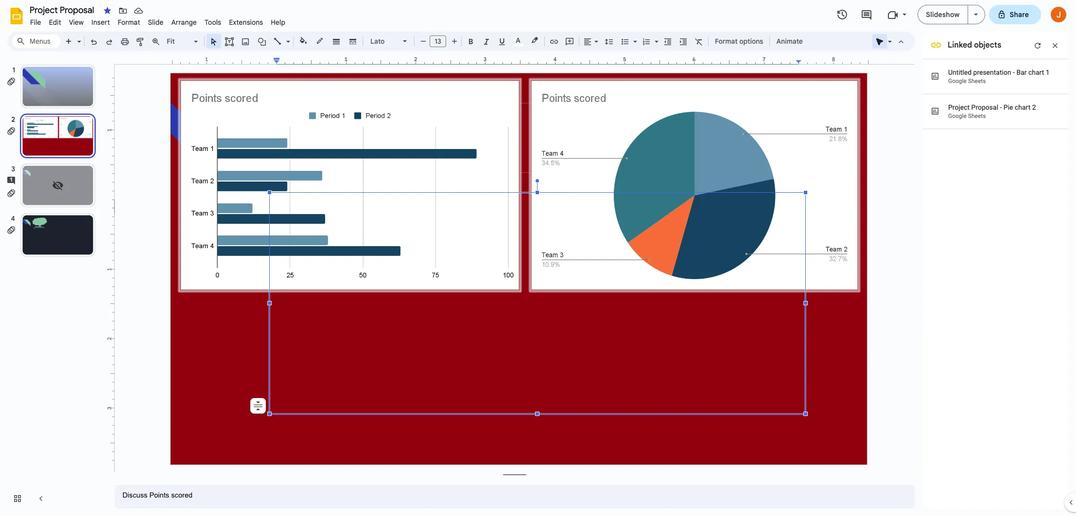 Task type: locate. For each thing, give the bounding box(es) containing it.
format menu item
[[114, 17, 144, 28]]

untitled
[[948, 69, 972, 76]]

project proposal - pie chart 2 google sheets
[[948, 104, 1036, 120]]

format left the slide menu item in the left of the page
[[118, 18, 140, 27]]

arrange
[[171, 18, 197, 27]]

slide
[[148, 18, 164, 27]]

chart left 1
[[1029, 69, 1044, 76]]

options
[[740, 37, 763, 46]]

0 vertical spatial sheets
[[968, 78, 986, 85]]

lato
[[370, 37, 385, 46]]

0 vertical spatial google
[[948, 78, 967, 85]]

chart inside project proposal - pie chart 2 google sheets
[[1015, 104, 1031, 111]]

google for project
[[948, 113, 967, 120]]

sheets
[[968, 78, 986, 85], [968, 113, 986, 120]]

help
[[271, 18, 285, 27]]

new slide with layout image
[[75, 35, 81, 38]]

text color image
[[513, 35, 524, 46]]

0 vertical spatial format
[[118, 18, 140, 27]]

shrink text on overflow image
[[251, 400, 265, 413]]

proposal
[[972, 104, 998, 111]]

0 vertical spatial chart
[[1029, 69, 1044, 76]]

untitled presentation - bar chart 1 google sheets
[[948, 69, 1050, 85]]

Rename text field
[[26, 4, 100, 16]]

right margin image
[[796, 57, 867, 64]]

border color: transparent image
[[314, 35, 325, 47]]

- left pie
[[1000, 104, 1002, 111]]

chart for 1
[[1029, 69, 1044, 76]]

google
[[948, 78, 967, 85], [948, 113, 967, 120]]

chart
[[1029, 69, 1044, 76], [1015, 104, 1031, 111]]

Star checkbox
[[101, 4, 114, 18]]

- inside project proposal - pie chart 2 google sheets
[[1000, 104, 1002, 111]]

1 sheets from the top
[[968, 78, 986, 85]]

chart for 2
[[1015, 104, 1031, 111]]

1 horizontal spatial format
[[715, 37, 738, 46]]

share
[[1010, 10, 1029, 19]]

1 vertical spatial google
[[948, 113, 967, 120]]

sheets inside project proposal - pie chart 2 google sheets
[[968, 113, 986, 120]]

2 google from the top
[[948, 113, 967, 120]]

1 vertical spatial format
[[715, 37, 738, 46]]

insert image image
[[240, 35, 251, 48]]

-
[[1013, 69, 1015, 76], [1000, 104, 1002, 111]]

sheets down proposal at the top of the page
[[968, 113, 986, 120]]

1 vertical spatial -
[[1000, 104, 1002, 111]]

1 google from the top
[[948, 78, 967, 85]]

format inside menu item
[[118, 18, 140, 27]]

1
[[1046, 69, 1050, 76]]

1 vertical spatial chart
[[1015, 104, 1031, 111]]

menu bar inside the menu bar banner
[[26, 13, 289, 29]]

main toolbar
[[60, 0, 808, 377]]

chart inside untitled presentation - bar chart 1 google sheets
[[1029, 69, 1044, 76]]

- left bar
[[1013, 69, 1015, 76]]

option
[[250, 399, 266, 414]]

linked
[[948, 40, 972, 50]]

animate
[[777, 37, 803, 46]]

help menu item
[[267, 17, 289, 28]]

project
[[948, 104, 970, 111]]

sheets inside untitled presentation - bar chart 1 google sheets
[[968, 78, 986, 85]]

sheets down presentation
[[968, 78, 986, 85]]

- inside untitled presentation - bar chart 1 google sheets
[[1013, 69, 1015, 76]]

1 vertical spatial sheets
[[968, 113, 986, 120]]

0 horizontal spatial -
[[1000, 104, 1002, 111]]

fill color: transparent image
[[298, 35, 309, 47]]

file menu item
[[26, 17, 45, 28]]

format
[[118, 18, 140, 27], [715, 37, 738, 46]]

format inside button
[[715, 37, 738, 46]]

objects
[[974, 40, 1002, 50]]

untitled presentation - bar chart 1 element
[[948, 69, 1050, 76]]

google inside project proposal - pie chart 2 google sheets
[[948, 113, 967, 120]]

format left "options"
[[715, 37, 738, 46]]

sheets for proposal
[[968, 113, 986, 120]]

format for format options
[[715, 37, 738, 46]]

1 horizontal spatial -
[[1013, 69, 1015, 76]]

edit
[[49, 18, 61, 27]]

menu bar
[[26, 13, 289, 29]]

2 sheets from the top
[[968, 113, 986, 120]]

google down untitled
[[948, 78, 967, 85]]

extensions
[[229, 18, 263, 27]]

format options button
[[711, 34, 768, 49]]

chart left 2
[[1015, 104, 1031, 111]]

menu bar containing file
[[26, 13, 289, 29]]

0 horizontal spatial format
[[118, 18, 140, 27]]

arrange menu item
[[167, 17, 201, 28]]

google inside untitled presentation - bar chart 1 google sheets
[[948, 78, 967, 85]]

linked objects application
[[0, 0, 1076, 517]]

google down project
[[948, 113, 967, 120]]

0 vertical spatial -
[[1013, 69, 1015, 76]]

navigation
[[0, 55, 107, 517]]



Task type: vqa. For each thing, say whether or not it's contained in the screenshot.
Accessed
no



Task type: describe. For each thing, give the bounding box(es) containing it.
share button
[[989, 5, 1041, 24]]

format for format
[[118, 18, 140, 27]]

left margin image
[[171, 57, 279, 64]]

pie
[[1004, 104, 1013, 111]]

navigation inside linked objects application
[[0, 55, 107, 517]]

live pointer settings image
[[886, 35, 892, 38]]

file
[[30, 18, 41, 27]]

Zoom text field
[[165, 35, 193, 48]]

animate button
[[772, 34, 807, 49]]

view menu item
[[65, 17, 88, 28]]

highlight color image
[[529, 35, 540, 46]]

google for untitled
[[948, 78, 967, 85]]

line & paragraph spacing image
[[604, 35, 615, 48]]

edit menu item
[[45, 17, 65, 28]]

border weight option
[[331, 35, 342, 48]]

format options
[[715, 37, 763, 46]]

shape image
[[256, 35, 268, 48]]

slide menu item
[[144, 17, 167, 28]]

Zoom field
[[164, 35, 202, 49]]

2
[[1032, 104, 1036, 111]]

- for pie
[[1000, 104, 1002, 111]]

insert menu item
[[88, 17, 114, 28]]

Font size field
[[430, 35, 450, 50]]

- for bar
[[1013, 69, 1015, 76]]

slideshow button
[[918, 5, 968, 24]]

tools
[[205, 18, 221, 27]]

presentation options image
[[974, 14, 978, 16]]

presentation
[[973, 69, 1011, 76]]

font list. lato selected. option
[[370, 35, 397, 48]]

slideshow
[[926, 10, 960, 19]]

view
[[69, 18, 84, 27]]

sheets for presentation
[[968, 78, 986, 85]]

bar
[[1017, 69, 1027, 76]]

linked objects section
[[921, 0, 1068, 509]]

Menus field
[[12, 35, 61, 48]]

tools menu item
[[201, 17, 225, 28]]

insert
[[92, 18, 110, 27]]

menu bar banner
[[0, 0, 1076, 517]]

linked objects
[[948, 40, 1002, 50]]

extensions menu item
[[225, 17, 267, 28]]

project proposal - pie chart 2 element
[[948, 104, 1036, 111]]

border dash option
[[347, 35, 359, 48]]

Font size text field
[[430, 35, 446, 47]]

mode and view toolbar
[[872, 32, 909, 51]]



